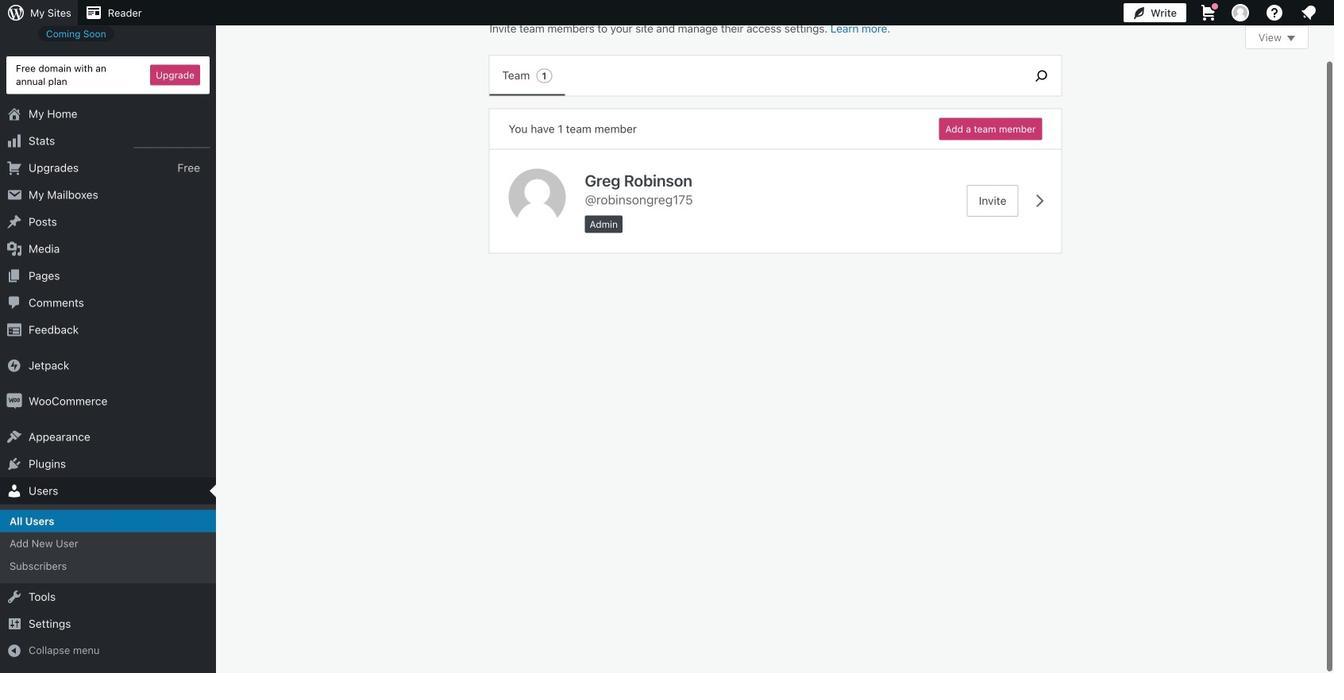 Task type: describe. For each thing, give the bounding box(es) containing it.
manage your notifications image
[[1300, 3, 1319, 22]]

help image
[[1266, 3, 1285, 22]]

2 img image from the top
[[6, 394, 22, 410]]

highest hourly views 0 image
[[134, 138, 210, 148]]

closed image
[[1288, 36, 1296, 41]]

open search image
[[1022, 66, 1062, 85]]



Task type: vqa. For each thing, say whether or not it's contained in the screenshot.
closed image in the top right of the page
yes



Task type: locate. For each thing, give the bounding box(es) containing it.
None search field
[[1022, 56, 1062, 96]]

1 img image from the top
[[6, 358, 22, 374]]

my shopping cart image
[[1200, 3, 1219, 22]]

my profile image
[[1232, 4, 1250, 21]]

1 vertical spatial img image
[[6, 394, 22, 410]]

0 vertical spatial img image
[[6, 358, 22, 374]]

greg robinson image
[[509, 169, 566, 226]]

main content
[[490, 0, 1309, 253]]

img image
[[6, 358, 22, 374], [6, 394, 22, 410]]



